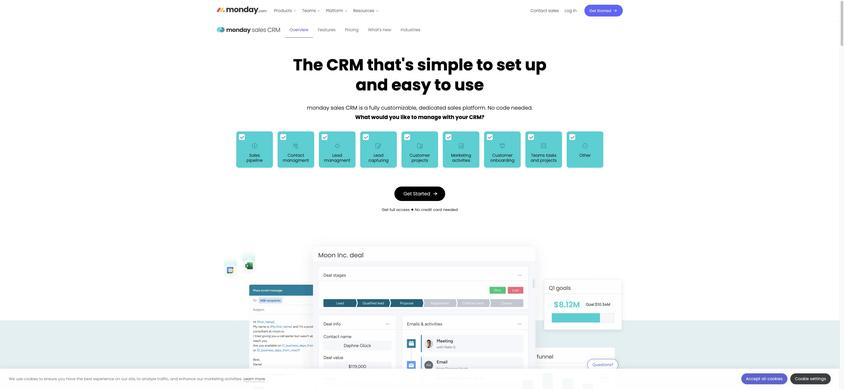 Task type: locate. For each thing, give the bounding box(es) containing it.
dialog
[[0, 369, 840, 390]]

the crm that's simple to set up and easy to use
[[293, 54, 547, 96]]

features link
[[313, 22, 340, 38]]

0 vertical spatial you
[[389, 114, 400, 121]]

cookie settings
[[795, 377, 826, 382]]

0 vertical spatial contact
[[531, 8, 547, 14]]

started for the bottom get started button
[[413, 191, 430, 197]]

cookies
[[24, 376, 38, 382], [768, 377, 783, 382]]

customer inside customer onboarding
[[492, 153, 513, 159]]

0 horizontal spatial you
[[58, 376, 65, 382]]

0 vertical spatial teams
[[302, 8, 316, 14]]

customer down crm tag customer projects icon
[[410, 153, 430, 159]]

a
[[364, 104, 368, 112]]

log in
[[565, 8, 577, 14]]

1 horizontal spatial our
[[197, 376, 203, 382]]

contact inside button
[[531, 8, 547, 14]]

crm tag contact management image
[[290, 140, 302, 152]]

pricing
[[345, 27, 359, 33]]

projects
[[412, 157, 428, 163], [540, 157, 557, 163]]

industries
[[401, 27, 420, 33]]

0 vertical spatial use
[[455, 74, 484, 96]]

customer for projects
[[410, 153, 430, 159]]

0 vertical spatial crm
[[327, 54, 364, 76]]

0 horizontal spatial get started button
[[394, 187, 445, 201]]

lead
[[332, 153, 342, 159], [374, 153, 384, 159]]

2 managment from the left
[[324, 157, 350, 163]]

0 horizontal spatial customer
[[410, 153, 430, 159]]

0 horizontal spatial lead
[[332, 153, 342, 159]]

monday sales crm is a fully customizable, dedicated sales platform. no code needed. what would you like to manage with your crm?
[[307, 104, 533, 121]]

Marketing activities checkbox
[[443, 132, 480, 168]]

crm tag lead capturing image
[[373, 140, 384, 152]]

easy
[[392, 74, 431, 96]]

to right like
[[411, 114, 417, 121]]

0 horizontal spatial sales
[[331, 104, 344, 112]]

get started for right get started button
[[590, 8, 611, 13]]

2 our from the left
[[197, 376, 203, 382]]

0 horizontal spatial started
[[413, 191, 430, 197]]

started for right get started button
[[597, 8, 611, 13]]

use inside the crm that's simple to set up and easy to use
[[455, 74, 484, 96]]

1 horizontal spatial teams
[[531, 153, 545, 159]]

teams down 'crm tag team tasks n projects' icon on the top right of the page
[[531, 153, 545, 159]]

no right ✦
[[415, 207, 420, 213]]

tasks
[[546, 153, 557, 159]]

contact down crm tag contact management image
[[288, 153, 304, 159]]

get started button
[[585, 5, 623, 17], [394, 187, 445, 201]]

Sales pipeline checkbox
[[236, 132, 273, 168]]

site,
[[128, 376, 136, 382]]

is
[[359, 104, 363, 112]]

teams inside list
[[302, 8, 316, 14]]

1 horizontal spatial list
[[528, 0, 580, 21]]

1 vertical spatial get started
[[404, 191, 430, 197]]

you left have
[[58, 376, 65, 382]]

crm
[[327, 54, 364, 76], [346, 104, 357, 112]]

the
[[293, 54, 323, 76]]

teams tasks and projects
[[531, 153, 557, 163]]

get left full
[[382, 207, 389, 213]]

lead managment
[[324, 153, 350, 163]]

1 vertical spatial started
[[413, 191, 430, 197]]

cookies right we
[[24, 376, 38, 382]]

0 vertical spatial no
[[488, 104, 495, 112]]

crm tag customer onboarding image
[[497, 140, 508, 152]]

1 vertical spatial and
[[531, 157, 539, 163]]

1 horizontal spatial managment
[[324, 157, 350, 163]]

1 lead from the left
[[332, 153, 342, 159]]

managment
[[283, 157, 309, 163], [324, 157, 350, 163]]

sales right monday at the left of the page
[[331, 104, 344, 112]]

contact
[[531, 8, 547, 14], [288, 153, 304, 159]]

teams inside the teams tasks and projects
[[531, 153, 545, 159]]

card
[[433, 207, 442, 213]]

pricing link
[[340, 22, 363, 38]]

you inside monday sales crm is a fully customizable, dedicated sales platform. no code needed. what would you like to manage with your crm?
[[389, 114, 400, 121]]

what
[[355, 114, 370, 121]]

lead capturing
[[369, 153, 389, 163]]

1 horizontal spatial you
[[389, 114, 400, 121]]

to
[[477, 54, 493, 76], [435, 74, 451, 96], [411, 114, 417, 121], [39, 376, 43, 382], [137, 376, 141, 382]]

teams for teams tasks and projects
[[531, 153, 545, 159]]

1 horizontal spatial sales
[[448, 104, 461, 112]]

your
[[456, 114, 468, 121]]

sales for contact
[[549, 8, 559, 14]]

contact for contact managment
[[288, 153, 304, 159]]

new
[[383, 27, 391, 33]]

started inside "main" element
[[597, 8, 611, 13]]

Teams tasks and projects checkbox
[[526, 132, 562, 168]]

get started right "in"
[[590, 8, 611, 13]]

1 customer from the left
[[410, 153, 430, 159]]

and down 'crm tag team tasks n projects' icon on the top right of the page
[[531, 157, 539, 163]]

0 horizontal spatial our
[[121, 376, 127, 382]]

list
[[271, 0, 382, 21], [528, 0, 580, 21]]

1 vertical spatial contact
[[288, 153, 304, 159]]

platform
[[326, 8, 343, 14]]

would
[[371, 114, 388, 121]]

2 horizontal spatial sales
[[549, 8, 559, 14]]

simple
[[417, 54, 473, 76]]

and right traffic,
[[170, 376, 178, 382]]

1 horizontal spatial no
[[488, 104, 495, 112]]

0 horizontal spatial get started
[[404, 191, 430, 197]]

2 horizontal spatial and
[[531, 157, 539, 163]]

2 list from the left
[[528, 0, 580, 21]]

to right site,
[[137, 376, 141, 382]]

1 managment from the left
[[283, 157, 309, 163]]

teams link
[[299, 6, 323, 15]]

needed
[[443, 207, 458, 213]]

0 horizontal spatial managment
[[283, 157, 309, 163]]

needed.
[[511, 104, 533, 112]]

managment inside option
[[283, 157, 309, 163]]

teams up 'overview' 'link'
[[302, 8, 316, 14]]

1 horizontal spatial contact
[[531, 8, 547, 14]]

1 horizontal spatial lead
[[374, 153, 384, 159]]

0 horizontal spatial use
[[16, 376, 23, 382]]

1 vertical spatial you
[[58, 376, 65, 382]]

enhance
[[179, 376, 196, 382]]

1 horizontal spatial projects
[[540, 157, 557, 163]]

customer projects
[[410, 153, 430, 163]]

what's
[[368, 27, 382, 33]]

and up fully
[[356, 74, 388, 96]]

0 horizontal spatial projects
[[412, 157, 428, 163]]

contact inside contact managment
[[288, 153, 304, 159]]

0 horizontal spatial and
[[170, 376, 178, 382]]

use
[[455, 74, 484, 96], [16, 376, 23, 382]]

marketing
[[451, 153, 471, 159]]

get right "in"
[[590, 8, 596, 13]]

learn more link
[[244, 376, 265, 382]]

1 horizontal spatial get
[[404, 191, 412, 197]]

1 horizontal spatial customer
[[492, 153, 513, 159]]

monday.com logo image
[[217, 4, 267, 16]]

0 horizontal spatial get
[[382, 207, 389, 213]]

cookie
[[795, 377, 809, 382]]

lead inside lead managment
[[332, 153, 342, 159]]

lead inside lead capturing
[[374, 153, 384, 159]]

1 list from the left
[[271, 0, 382, 21]]

group containing sales pipeline
[[234, 129, 606, 170]]

you
[[389, 114, 400, 121], [58, 376, 65, 382]]

our
[[121, 376, 127, 382], [197, 376, 203, 382]]

1 vertical spatial teams
[[531, 153, 545, 159]]

onboarding
[[490, 157, 515, 163]]

questions?
[[592, 362, 613, 368]]

1 horizontal spatial get started button
[[585, 5, 623, 17]]

lead down the crm tag lead capturing icon
[[374, 153, 384, 159]]

like
[[401, 114, 410, 121]]

industries link
[[396, 22, 425, 38]]

customer down crm tag customer onboarding icon
[[492, 153, 513, 159]]

1 horizontal spatial and
[[356, 74, 388, 96]]

that's
[[367, 54, 414, 76]]

activities.
[[225, 376, 242, 382]]

in
[[573, 8, 577, 14]]

sales inside button
[[549, 8, 559, 14]]

get started button up get full access ✦ no credit card needed
[[394, 187, 445, 201]]

list containing products
[[271, 0, 382, 21]]

Other checkbox
[[567, 132, 603, 168]]

get started button right "in"
[[585, 5, 623, 17]]

customer
[[410, 153, 430, 159], [492, 153, 513, 159]]

crm tag team tasks n projects image
[[538, 140, 550, 152]]

monday
[[307, 104, 329, 112]]

use right we
[[16, 376, 23, 382]]

marketing
[[204, 376, 224, 382]]

get started
[[590, 8, 611, 13], [404, 191, 430, 197]]

and inside the teams tasks and projects
[[531, 157, 539, 163]]

0 vertical spatial started
[[597, 8, 611, 13]]

lead down crm tag lead management image
[[332, 153, 342, 159]]

get inside "main" element
[[590, 8, 596, 13]]

Customer projects checkbox
[[402, 132, 438, 168]]

resources link
[[351, 6, 382, 15]]

cookies right all
[[768, 377, 783, 382]]

get started for the bottom get started button
[[404, 191, 430, 197]]

0 horizontal spatial teams
[[302, 8, 316, 14]]

group
[[234, 129, 606, 170]]

monday.com crm and sales image
[[217, 22, 280, 38]]

platform.
[[463, 104, 486, 112]]

1 horizontal spatial cookies
[[768, 377, 783, 382]]

cookies inside accept all cookies "button"
[[768, 377, 783, 382]]

teams
[[302, 8, 316, 14], [531, 153, 545, 159]]

sales up with
[[448, 104, 461, 112]]

projects down crm tag customer projects icon
[[412, 157, 428, 163]]

1 vertical spatial use
[[16, 376, 23, 382]]

2 projects from the left
[[540, 157, 557, 163]]

get up ✦
[[404, 191, 412, 197]]

our right enhance
[[197, 376, 203, 382]]

0 vertical spatial and
[[356, 74, 388, 96]]

managment down crm tag lead management image
[[324, 157, 350, 163]]

our right on at the left
[[121, 376, 127, 382]]

1 projects from the left
[[412, 157, 428, 163]]

0 horizontal spatial contact
[[288, 153, 304, 159]]

2 vertical spatial get
[[382, 207, 389, 213]]

customer onboarding
[[490, 153, 515, 163]]

2 customer from the left
[[492, 153, 513, 159]]

contact sales
[[531, 8, 559, 14]]

1 vertical spatial crm
[[346, 104, 357, 112]]

managment down crm tag contact management image
[[283, 157, 309, 163]]

use up the platform.
[[455, 74, 484, 96]]

projects down 'crm tag team tasks n projects' icon on the top right of the page
[[540, 157, 557, 163]]

overview link
[[285, 22, 313, 38]]

sales left log
[[549, 8, 559, 14]]

get started up get full access ✦ no credit card needed
[[404, 191, 430, 197]]

get started inside "main" element
[[590, 8, 611, 13]]

features
[[318, 27, 336, 33]]

0 vertical spatial get started button
[[585, 5, 623, 17]]

1 vertical spatial get
[[404, 191, 412, 197]]

you inside dialog
[[58, 376, 65, 382]]

managment inside checkbox
[[324, 157, 350, 163]]

1 horizontal spatial get started
[[590, 8, 611, 13]]

contact left log
[[531, 8, 547, 14]]

crm inside the crm that's simple to set up and easy to use
[[327, 54, 364, 76]]

get full access ✦ no credit card needed
[[382, 207, 458, 213]]

1 horizontal spatial use
[[455, 74, 484, 96]]

1 horizontal spatial started
[[597, 8, 611, 13]]

2 lead from the left
[[374, 153, 384, 159]]

started right "in"
[[597, 8, 611, 13]]

to left set
[[477, 54, 493, 76]]

Lead managment checkbox
[[319, 132, 356, 168]]

accept all cookies
[[746, 377, 783, 382]]

0 vertical spatial get
[[590, 8, 596, 13]]

crm tag other image
[[579, 140, 591, 152]]

0 vertical spatial get started
[[590, 8, 611, 13]]

0 horizontal spatial list
[[271, 0, 382, 21]]

contact managment
[[283, 153, 309, 163]]

get
[[590, 8, 596, 13], [404, 191, 412, 197], [382, 207, 389, 213]]

started up get full access ✦ no credit card needed
[[413, 191, 430, 197]]

no left code
[[488, 104, 495, 112]]

products link
[[271, 6, 299, 15]]

0 horizontal spatial cookies
[[24, 376, 38, 382]]

2 horizontal spatial get
[[590, 8, 596, 13]]

you down customizable,
[[389, 114, 400, 121]]

0 horizontal spatial no
[[415, 207, 420, 213]]



Task type: vqa. For each thing, say whether or not it's contained in the screenshot.
'tasks' within the Files Add context to your tasks by uploading any file type
no



Task type: describe. For each thing, give the bounding box(es) containing it.
resources
[[353, 8, 375, 14]]

list containing contact sales
[[528, 0, 580, 21]]

teams for teams
[[302, 8, 316, 14]]

no inside monday sales crm is a fully customizable, dedicated sales platform. no code needed. what would you like to manage with your crm?
[[488, 104, 495, 112]]

1 vertical spatial no
[[415, 207, 420, 213]]

log
[[565, 8, 572, 14]]

we
[[9, 376, 15, 382]]

manage
[[418, 114, 441, 121]]

dialog containing we use cookies to ensure you have the best experience on our site, to analyze traffic, and enhance our marketing activities.
[[0, 369, 840, 390]]

questions? button
[[587, 359, 618, 375]]

to up "dedicated"
[[435, 74, 451, 96]]

what's new link
[[363, 22, 396, 38]]

dedicated
[[419, 104, 446, 112]]

crm tag customer projects image
[[414, 140, 426, 152]]

code
[[496, 104, 510, 112]]

crm inside monday sales crm is a fully customizable, dedicated sales platform. no code needed. what would you like to manage with your crm?
[[346, 104, 357, 112]]

settings
[[810, 377, 826, 382]]

credit
[[421, 207, 432, 213]]

fully
[[369, 104, 380, 112]]

on
[[115, 376, 120, 382]]

sales for monday
[[331, 104, 344, 112]]

sales
[[249, 153, 260, 159]]

log in link
[[562, 6, 580, 15]]

projects inside customer projects
[[412, 157, 428, 163]]

all
[[762, 377, 766, 382]]

set
[[497, 54, 522, 76]]

customizable,
[[381, 104, 417, 112]]

products
[[274, 8, 292, 14]]

marketing activities
[[451, 153, 471, 163]]

to inside monday sales crm is a fully customizable, dedicated sales platform. no code needed. what would you like to manage with your crm?
[[411, 114, 417, 121]]

Lead capturing checkbox
[[360, 132, 397, 168]]

full
[[390, 207, 395, 213]]

up
[[525, 54, 547, 76]]

accept all cookies button
[[741, 374, 788, 385]]

to left ensure on the left bottom of page
[[39, 376, 43, 382]]

contact for contact sales
[[531, 8, 547, 14]]

experience
[[93, 376, 114, 382]]

cookies for use
[[24, 376, 38, 382]]

sales pipeline
[[247, 153, 263, 163]]

managment for lead
[[324, 157, 350, 163]]

accept
[[746, 377, 761, 382]]

use inside dialog
[[16, 376, 23, 382]]

lead for managment
[[332, 153, 342, 159]]

and inside the crm that's simple to set up and easy to use
[[356, 74, 388, 96]]

cookies for all
[[768, 377, 783, 382]]

managment for contact
[[283, 157, 309, 163]]

crm?
[[469, 114, 485, 121]]

get for right get started button
[[590, 8, 596, 13]]

other
[[579, 153, 591, 159]]

cookie settings button
[[791, 374, 831, 385]]

Contact managment checkbox
[[278, 132, 314, 168]]

we use cookies to ensure you have the best experience on our site, to analyze traffic, and enhance our marketing activities. learn more
[[9, 376, 265, 382]]

activities
[[452, 157, 470, 163]]

have
[[66, 376, 76, 382]]

ensure
[[44, 376, 57, 382]]

Customer onboarding checkbox
[[484, 132, 521, 168]]

traffic,
[[157, 376, 169, 382]]

crm tag sales pipeline image
[[249, 140, 261, 152]]

best
[[84, 376, 92, 382]]

crm tag lead management image
[[331, 140, 343, 152]]

main element
[[271, 0, 623, 21]]

2 vertical spatial and
[[170, 376, 178, 382]]

with
[[443, 114, 454, 121]]

overview
[[290, 27, 308, 33]]

learn
[[244, 376, 254, 382]]

✦
[[411, 207, 414, 213]]

customer for onboarding
[[492, 153, 513, 159]]

crm tag marketing activities image
[[455, 140, 467, 152]]

capturing
[[369, 157, 389, 163]]

1 our from the left
[[121, 376, 127, 382]]

contact sales button
[[528, 6, 562, 15]]

1 vertical spatial get started button
[[394, 187, 445, 201]]

get for the bottom get started button
[[404, 191, 412, 197]]

access
[[396, 207, 410, 213]]

the
[[77, 376, 83, 382]]

what's new
[[368, 27, 391, 33]]

lead for capturing
[[374, 153, 384, 159]]

projects inside the teams tasks and projects
[[540, 157, 557, 163]]

more
[[255, 376, 265, 382]]

pipeline
[[247, 157, 263, 163]]

platform link
[[323, 6, 351, 15]]

analyze
[[142, 376, 156, 382]]



